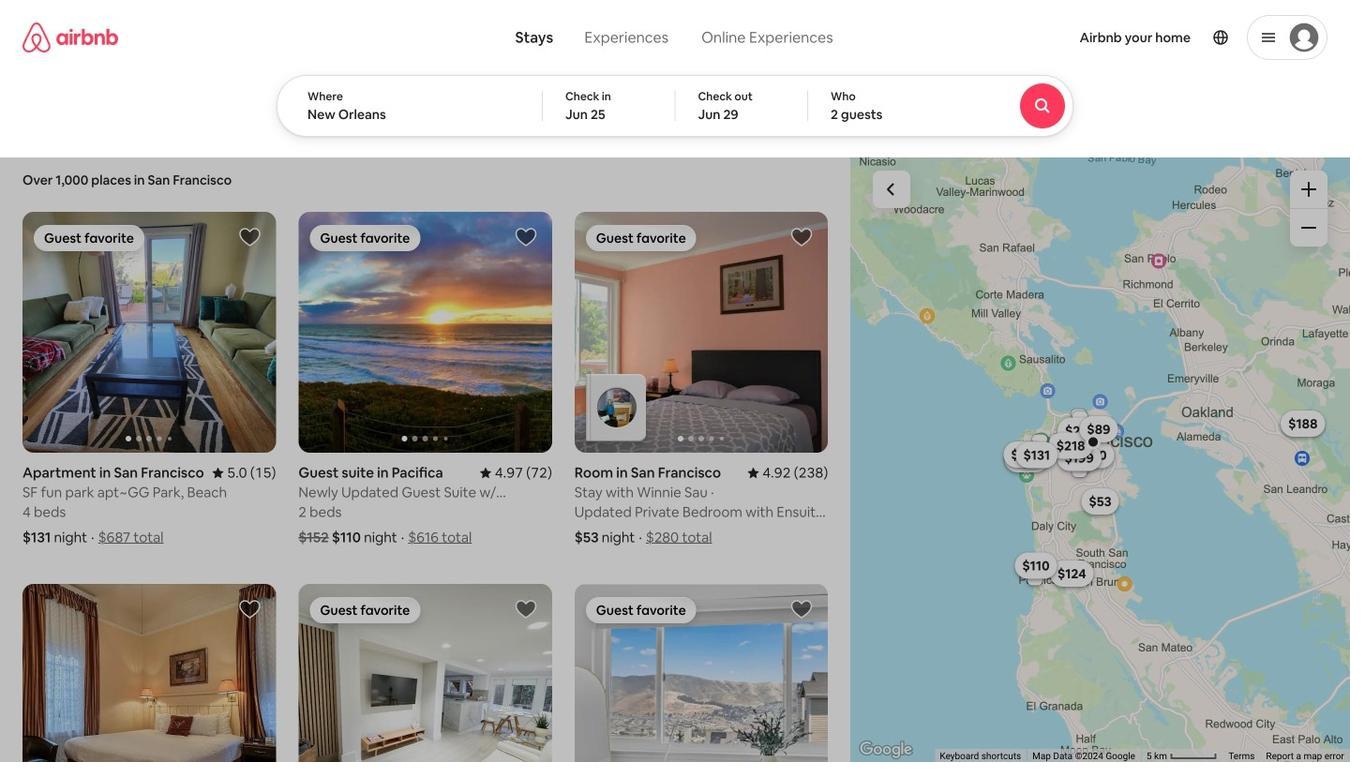Task type: locate. For each thing, give the bounding box(es) containing it.
google map
showing 28 stays. region
[[851, 148, 1350, 762]]

google image
[[855, 738, 917, 762]]

None search field
[[277, 0, 1125, 137]]

add to wishlist: home in san francisco image
[[515, 598, 537, 621]]

zoom out image
[[1301, 220, 1316, 235]]

the location you searched image
[[1086, 435, 1101, 450]]

Search destinations search field
[[308, 106, 512, 123]]

profile element
[[868, 0, 1328, 75]]

group
[[0, 75, 1010, 148], [23, 212, 276, 453], [299, 212, 552, 453], [575, 212, 828, 453], [23, 584, 276, 762], [299, 584, 552, 762], [575, 584, 828, 762]]

add to wishlist: apartment in san francisco image
[[239, 226, 261, 248]]

zoom in image
[[1301, 182, 1316, 197]]



Task type: describe. For each thing, give the bounding box(es) containing it.
what can we help you find? tab list
[[500, 17, 685, 58]]

add to wishlist: hotel in san francisco image
[[239, 598, 261, 621]]

add to wishlist: guest suite in pacifica image
[[515, 226, 537, 248]]

add to wishlist: home in south san francisco image
[[791, 598, 813, 621]]

add to wishlist: room in san francisco image
[[791, 226, 813, 248]]



Task type: vqa. For each thing, say whether or not it's contained in the screenshot.
the $ USD
no



